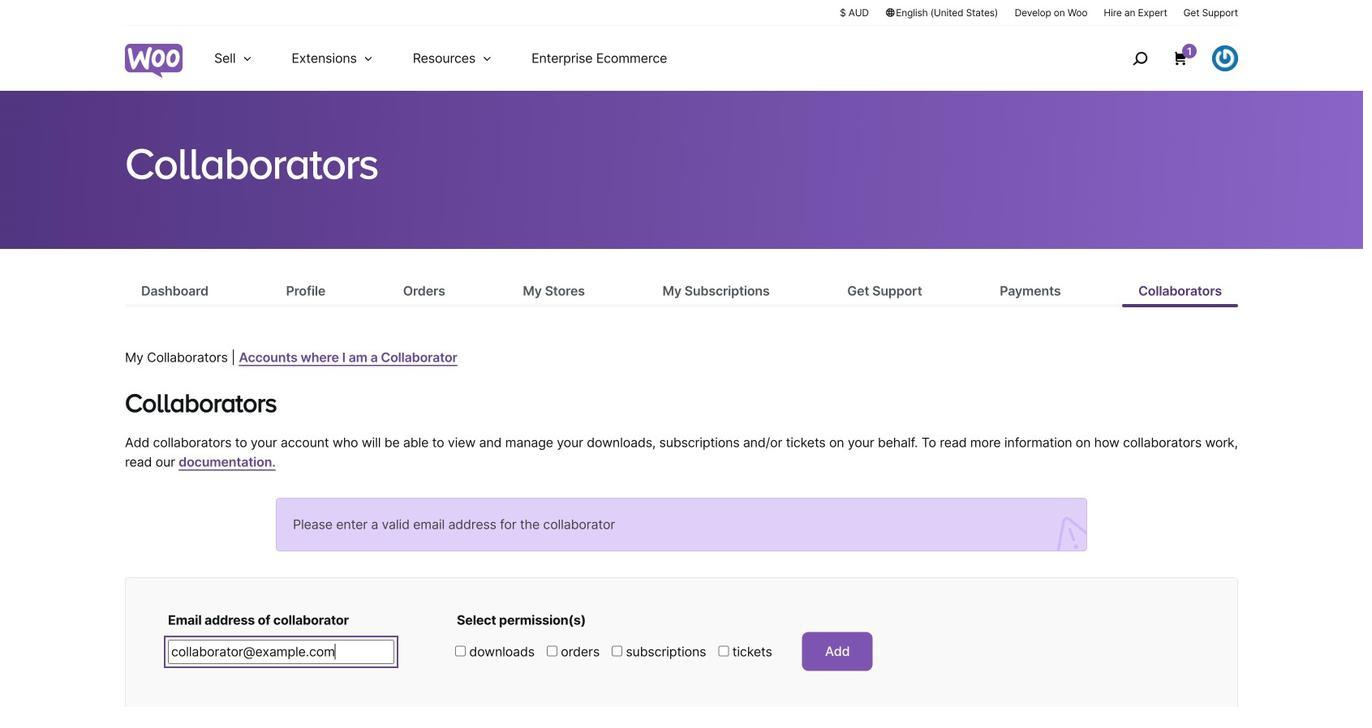 Task type: locate. For each thing, give the bounding box(es) containing it.
None checkbox
[[455, 646, 466, 657], [547, 646, 558, 657], [719, 646, 729, 657], [455, 646, 466, 657], [547, 646, 558, 657], [719, 646, 729, 657]]

None checkbox
[[612, 646, 622, 657]]



Task type: describe. For each thing, give the bounding box(es) containing it.
open account menu image
[[1212, 45, 1238, 71]]

service navigation menu element
[[1098, 32, 1238, 85]]

search image
[[1127, 45, 1153, 71]]



